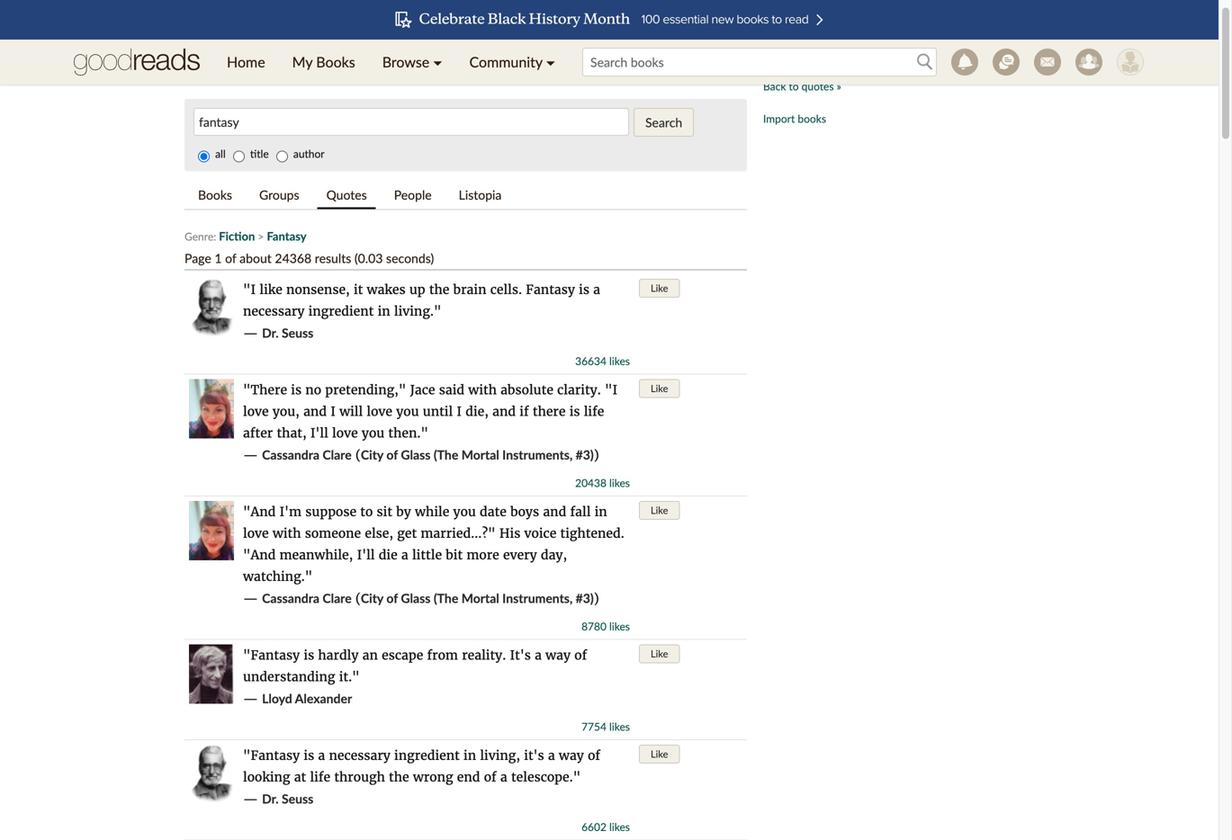 Task type: describe. For each thing, give the bounding box(es) containing it.
it."
[[339, 669, 360, 686]]

every
[[503, 547, 537, 564]]

notifications image
[[952, 49, 979, 76]]

— inside "i like nonsense, it wakes up the brain cells. fantasy is a necessary ingredient in living." — dr. seuss
[[243, 325, 258, 342]]

36634
[[575, 355, 607, 368]]

fiction link
[[219, 229, 255, 244]]

like link for "fantasy is hardly an escape from reality. it's a way of understanding it."
[[639, 645, 680, 664]]

if
[[520, 404, 529, 420]]

(the inside "there is no pretending," jace said with absolute clarity. "i love you, and i will love you until i die, and if there is life after that, i'll love you then." — cassandra clare ( city of glass (the mortal instruments, #3) )
[[434, 447, 459, 463]]

dr. seuss image for "fantasy
[[189, 746, 234, 805]]

dr. inside "fantasy is a necessary ingredient in living, it's a way of looking at life through the wrong end of a telescope." — dr. seuss
[[262, 792, 279, 807]]

jace
[[410, 382, 435, 398]]

the inside "fantasy is a necessary ingredient in living, it's a way of looking at life through the wrong end of a telescope." — dr. seuss
[[389, 770, 409, 786]]

results
[[315, 251, 351, 266]]

like for "i like nonsense, it wakes up the brain cells. fantasy is a necessary ingredient in living."
[[651, 282, 668, 294]]

i'm
[[280, 504, 302, 520]]

love inside "and i'm suppose to sit by while you date boys and fall in love with someone else, get married...?" his voice tightened. "and meanwhile, i'll die a little bit more every day, watching." — cassandra clare ( city of glass (the mortal instruments, #3) )
[[243, 526, 269, 542]]

it's
[[510, 648, 531, 664]]

8780
[[582, 620, 607, 633]]

living,
[[480, 748, 520, 764]]

understanding
[[243, 669, 335, 686]]

"i inside "i like nonsense, it wakes up the brain cells. fantasy is a necessary ingredient in living." — dr. seuss
[[243, 282, 256, 298]]

0 vertical spatial to
[[789, 80, 799, 93]]

terry turtle image
[[1117, 49, 1144, 76]]

pretending,"
[[325, 382, 406, 398]]

6602
[[582, 821, 607, 834]]

friend requests image
[[1076, 49, 1103, 76]]

"i like nonsense, it wakes up the brain cells. fantasy is a necessary ingredient in living." — dr. seuss
[[243, 282, 601, 342]]

clare inside "there is no pretending," jace said with absolute clarity. "i love you, and i will love you until i die, and if there is life after that, i'll love you then." — cassandra clare ( city of glass (the mortal instruments, #3) )
[[323, 447, 352, 463]]

city inside "there is no pretending," jace said with absolute clarity. "i love you, and i will love you until i die, and if there is life after that, i'll love you then." — cassandra clare ( city of glass (the mortal instruments, #3) )
[[361, 447, 384, 463]]

20438
[[575, 477, 607, 490]]

boys
[[511, 504, 539, 520]]

6602 likes
[[582, 821, 630, 834]]

community ▾ button
[[456, 40, 569, 85]]

someone
[[305, 526, 361, 542]]

wrong
[[413, 770, 453, 786]]

at
[[294, 770, 306, 786]]

meanwhile,
[[280, 547, 353, 564]]

is for reality.
[[304, 648, 314, 664]]

genre: fiction > fantasy page 1 of about 24368 results (0.03 seconds)
[[185, 229, 434, 266]]

»
[[837, 80, 842, 93]]

— inside "fantasy is hardly an escape from reality. it's a way of understanding it." — lloyd alexander
[[243, 691, 258, 708]]

1 horizontal spatial you
[[396, 404, 419, 420]]

by
[[396, 504, 411, 520]]

date
[[480, 504, 507, 520]]

browse ▾
[[382, 53, 443, 71]]

cassandra clare image for "and
[[189, 501, 234, 561]]

living."
[[394, 303, 442, 320]]

listopia link
[[450, 182, 511, 208]]

get
[[397, 526, 417, 542]]

1
[[215, 251, 222, 266]]

36634 likes link
[[575, 353, 630, 370]]

8780 likes link
[[582, 619, 630, 635]]

0 horizontal spatial you
[[362, 425, 385, 442]]

city of glass (the mortal instruments, #3) link for then."
[[361, 447, 594, 463]]

my books
[[292, 53, 355, 71]]

to inside "and i'm suppose to sit by while you date boys and fall in love with someone else, get married...?" his voice tightened. "and meanwhile, i'll die a little bit more every day, watching." — cassandra clare ( city of glass (the mortal instruments, #3) )
[[360, 504, 373, 520]]

(the inside "and i'm suppose to sit by while you date boys and fall in love with someone else, get married...?" his voice tightened. "and meanwhile, i'll die a little bit more every day, watching." — cassandra clare ( city of glass (the mortal instruments, #3) )
[[434, 591, 459, 606]]

looking
[[243, 770, 290, 786]]

ingredient inside "fantasy is a necessary ingredient in living, it's a way of looking at life through the wrong end of a telescope." — dr. seuss
[[394, 748, 460, 764]]

(0.03
[[355, 251, 383, 266]]

mortal inside "and i'm suppose to sit by while you date boys and fall in love with someone else, get married...?" his voice tightened. "and meanwhile, i'll die a little bit more every day, watching." — cassandra clare ( city of glass (the mortal instruments, #3) )
[[462, 591, 500, 606]]

necessary inside "i like nonsense, it wakes up the brain cells. fantasy is a necessary ingredient in living." — dr. seuss
[[243, 303, 305, 320]]

about
[[240, 251, 272, 266]]

genre:
[[185, 230, 216, 243]]

— inside "fantasy is a necessary ingredient in living, it's a way of looking at life through the wrong end of a telescope." — dr. seuss
[[243, 792, 258, 808]]

up
[[410, 282, 426, 298]]

my
[[292, 53, 313, 71]]

my group discussions image
[[993, 49, 1020, 76]]

mortal inside "there is no pretending," jace said with absolute clarity. "i love you, and i will love you until i die, and if there is life after that, i'll love you then." — cassandra clare ( city of glass (the mortal instruments, #3) )
[[462, 447, 500, 463]]

in inside "fantasy is a necessary ingredient in living, it's a way of looking at life through the wrong end of a telescope." — dr. seuss
[[464, 748, 476, 764]]

day,
[[541, 547, 567, 564]]

life inside "fantasy is a necessary ingredient in living, it's a way of looking at life through the wrong end of a telescope." — dr. seuss
[[310, 770, 331, 786]]

"fantasy is hardly an escape from reality. it's a way of understanding it." — lloyd alexander
[[243, 648, 587, 708]]

browse ▾ button
[[369, 40, 456, 85]]

clare inside "and i'm suppose to sit by while you date boys and fall in love with someone else, get married...?" his voice tightened. "and meanwhile, i'll die a little bit more every day, watching." — cassandra clare ( city of glass (the mortal instruments, #3) )
[[323, 591, 352, 606]]

in inside "and i'm suppose to sit by while you date boys and fall in love with someone else, get married...?" his voice tightened. "and meanwhile, i'll die a little bit more every day, watching." — cassandra clare ( city of glass (the mortal instruments, #3) )
[[595, 504, 607, 520]]

through
[[334, 770, 385, 786]]

cassandra clare link for watching."
[[262, 591, 352, 606]]

cassandra inside "and i'm suppose to sit by while you date boys and fall in love with someone else, get married...?" his voice tightened. "and meanwhile, i'll die a little bit more every day, watching." — cassandra clare ( city of glass (the mortal instruments, #3) )
[[262, 591, 320, 606]]

i'll inside "there is no pretending," jace said with absolute clarity. "i love you, and i will love you until i die, and if there is life after that, i'll love you then." — cassandra clare ( city of glass (the mortal instruments, #3) )
[[311, 425, 329, 442]]

import
[[764, 112, 795, 125]]

cassandra clare image for "there
[[189, 379, 234, 439]]

( inside "there is no pretending," jace said with absolute clarity. "i love you, and i will love you until i die, and if there is life after that, i'll love you then." — cassandra clare ( city of glass (the mortal instruments, #3) )
[[356, 447, 361, 464]]

necessary inside "fantasy is a necessary ingredient in living, it's a way of looking at life through the wrong end of a telescope." — dr. seuss
[[329, 748, 391, 764]]

voice
[[525, 526, 557, 542]]

▾ for browse ▾
[[433, 53, 443, 71]]

sit
[[377, 504, 393, 520]]

like link for "fantasy is a necessary ingredient in living, it's a way of looking at life through the wrong end of a telescope."
[[639, 746, 680, 764]]

1 "and from the top
[[243, 504, 276, 520]]

will
[[340, 404, 363, 420]]

a inside "i like nonsense, it wakes up the brain cells. fantasy is a necessary ingredient in living." — dr. seuss
[[594, 282, 601, 298]]

a inside "fantasy is hardly an escape from reality. it's a way of understanding it." — lloyd alexander
[[535, 648, 542, 664]]

dr. seuss image for "i
[[189, 279, 234, 339]]

absolute
[[501, 382, 554, 398]]

>
[[258, 230, 264, 243]]

you inside "and i'm suppose to sit by while you date boys and fall in love with someone else, get married...?" his voice tightened. "and meanwhile, i'll die a little bit more every day, watching." — cassandra clare ( city of glass (the mortal instruments, #3) )
[[453, 504, 476, 520]]

like
[[260, 282, 283, 298]]

said
[[439, 382, 465, 398]]

way for it's
[[559, 748, 584, 764]]

7754 likes link
[[582, 719, 630, 736]]

hardly
[[318, 648, 359, 664]]

wakes
[[367, 282, 406, 298]]

i'll inside "and i'm suppose to sit by while you date boys and fall in love with someone else, get married...?" his voice tightened. "and meanwhile, i'll die a little bit more every day, watching." — cassandra clare ( city of glass (the mortal instruments, #3) )
[[357, 547, 375, 564]]

suppose
[[305, 504, 357, 520]]

"there
[[243, 382, 287, 398]]

of down the 7754
[[588, 748, 601, 764]]

listopia
[[459, 187, 502, 203]]

while
[[415, 504, 450, 520]]

like for "fantasy is hardly an escape from reality. it's a way of understanding it."
[[651, 648, 668, 660]]

watching."
[[243, 569, 313, 585]]

likes for "and i'm suppose to sit by while you date boys and fall in love with someone else, get married...?" his voice tightened. "and meanwhile, i'll die a little bit more every day, watching."
[[610, 620, 630, 633]]

city inside "and i'm suppose to sit by while you date boys and fall in love with someone else, get married...?" his voice tightened. "and meanwhile, i'll die a little bit more every day, watching." — cassandra clare ( city of glass (the mortal instruments, #3) )
[[361, 591, 384, 606]]

instruments, inside "there is no pretending," jace said with absolute clarity. "i love you, and i will love you until i die, and if there is life after that, i'll love you then." — cassandra clare ( city of glass (the mortal instruments, #3) )
[[503, 447, 573, 463]]

of inside genre: fiction > fantasy page 1 of about 24368 results (0.03 seconds)
[[225, 251, 236, 266]]

quotes
[[326, 187, 367, 203]]

is down 'clarity.'
[[570, 404, 580, 420]]

people link
[[385, 182, 441, 208]]

little
[[412, 547, 442, 564]]

fantasy inside "i like nonsense, it wakes up the brain cells. fantasy is a necessary ingredient in living." — dr. seuss
[[526, 282, 575, 298]]

after
[[243, 425, 273, 442]]

dr. inside "i like nonsense, it wakes up the brain cells. fantasy is a necessary ingredient in living." — dr. seuss
[[262, 325, 279, 341]]

— inside "there is no pretending," jace said with absolute clarity. "i love you, and i will love you until i die, and if there is life after that, i'll love you then." — cassandra clare ( city of glass (the mortal instruments, #3) )
[[243, 447, 258, 464]]

home link
[[213, 40, 279, 85]]

in inside "i like nonsense, it wakes up the brain cells. fantasy is a necessary ingredient in living." — dr. seuss
[[378, 303, 390, 320]]

2 "and from the top
[[243, 547, 276, 564]]

groups link
[[250, 182, 308, 208]]

like for "fantasy is a necessary ingredient in living, it's a way of looking at life through the wrong end of a telescope."
[[651, 749, 668, 761]]

books inside menu
[[316, 53, 355, 71]]

escape
[[382, 648, 423, 664]]

likes for "fantasy is hardly an escape from reality. it's a way of understanding it."
[[610, 721, 630, 734]]

"i inside "there is no pretending," jace said with absolute clarity. "i love you, and i will love you until i die, and if there is life after that, i'll love you then." — cassandra clare ( city of glass (the mortal instruments, #3) )
[[605, 382, 618, 398]]

0 horizontal spatial and
[[303, 404, 327, 420]]

clarity.
[[557, 382, 601, 398]]

home
[[227, 53, 265, 71]]

seuss inside "i like nonsense, it wakes up the brain cells. fantasy is a necessary ingredient in living." — dr. seuss
[[282, 325, 314, 341]]

my books link
[[279, 40, 369, 85]]

reality.
[[462, 648, 506, 664]]

back to quotes »
[[764, 80, 842, 93]]



Task type: vqa. For each thing, say whether or not it's contained in the screenshot.
Jace
yes



Task type: locate. For each thing, give the bounding box(es) containing it.
quotes
[[802, 80, 834, 93]]

1 dr. from the top
[[262, 325, 279, 341]]

dr. seuss link for at
[[262, 792, 314, 807]]

1 ▾ from the left
[[433, 53, 443, 71]]

necessary down like
[[243, 303, 305, 320]]

0 vertical spatial clare
[[323, 447, 352, 463]]

is left no
[[291, 382, 302, 398]]

1 vertical spatial to
[[360, 504, 373, 520]]

) inside "and i'm suppose to sit by while you date boys and fall in love with someone else, get married...?" his voice tightened. "and meanwhile, i'll die a little bit more every day, watching." — cassandra clare ( city of glass (the mortal instruments, #3) )
[[594, 591, 599, 607]]

(the down 'bit'
[[434, 591, 459, 606]]

3 like link from the top
[[639, 501, 680, 520]]

None submit
[[634, 108, 694, 137]]

dr. seuss image down 1
[[189, 279, 234, 339]]

1 horizontal spatial fantasy
[[526, 282, 575, 298]]

with inside "and i'm suppose to sit by while you date boys and fall in love with someone else, get married...?" his voice tightened. "and meanwhile, i'll die a little bit more every day, watching." — cassandra clare ( city of glass (the mortal instruments, #3) )
[[273, 526, 301, 542]]

like link
[[639, 279, 680, 298], [639, 379, 680, 398], [639, 501, 680, 520], [639, 645, 680, 664], [639, 746, 680, 764]]

way up telescope."
[[559, 748, 584, 764]]

▾ inside popup button
[[546, 53, 556, 71]]

likes right 20438
[[610, 477, 630, 490]]

▾
[[433, 53, 443, 71], [546, 53, 556, 71]]

1 vertical spatial dr. seuss link
[[262, 792, 314, 807]]

— left lloyd
[[243, 691, 258, 708]]

1 like from the top
[[651, 282, 668, 294]]

0 vertical spatial cassandra clare image
[[189, 379, 234, 439]]

2 (the from the top
[[434, 591, 459, 606]]

it
[[354, 282, 363, 298]]

i'll right that,
[[311, 425, 329, 442]]

0 horizontal spatial necessary
[[243, 303, 305, 320]]

▾ for community ▾
[[546, 53, 556, 71]]

ingredient
[[308, 303, 374, 320], [394, 748, 460, 764]]

love down pretending,"
[[367, 404, 393, 420]]

2 like from the top
[[651, 383, 668, 395]]

0 vertical spatial "i
[[243, 282, 256, 298]]

and left if
[[493, 404, 516, 420]]

that,
[[277, 425, 307, 442]]

and down no
[[303, 404, 327, 420]]

lloyd alexander image
[[189, 645, 234, 705]]

"i down 36634 likes link
[[605, 382, 618, 398]]

1 vertical spatial cassandra clare link
[[262, 591, 352, 606]]

necessary
[[243, 303, 305, 320], [329, 748, 391, 764]]

2 like link from the top
[[639, 379, 680, 398]]

likes for "i like nonsense, it wakes up the brain cells. fantasy is a necessary ingredient in living."
[[610, 355, 630, 368]]

3 like from the top
[[651, 505, 668, 517]]

married...?"
[[421, 526, 496, 542]]

likes right the "6602"
[[610, 821, 630, 834]]

life
[[584, 404, 605, 420], [310, 770, 331, 786]]

of inside "there is no pretending," jace said with absolute clarity. "i love you, and i will love you until i die, and if there is life after that, i'll love you then." — cassandra clare ( city of glass (the mortal instruments, #3) )
[[387, 447, 398, 463]]

cassandra clare link down that,
[[262, 447, 352, 463]]

(the down "until"
[[434, 447, 459, 463]]

Search for books to add to your shelves search field
[[583, 48, 937, 77]]

dr. down "looking"
[[262, 792, 279, 807]]

1 city of glass (the mortal instruments, #3) link from the top
[[361, 447, 594, 463]]

0 horizontal spatial i'll
[[311, 425, 329, 442]]

cassandra inside "there is no pretending," jace said with absolute clarity. "i love you, and i will love you until i die, and if there is life after that, i'll love you then." — cassandra clare ( city of glass (the mortal instruments, #3) )
[[262, 447, 320, 463]]

0 vertical spatial seuss
[[282, 325, 314, 341]]

likes for "there is no pretending," jace said with absolute clarity. "i love you, and i will love you until i die, and if there is life after that, i'll love you then."
[[610, 477, 630, 490]]

is up understanding
[[304, 648, 314, 664]]

necessary up the through
[[329, 748, 391, 764]]

books down all
[[198, 187, 232, 203]]

▾ right browse
[[433, 53, 443, 71]]

20438 likes
[[575, 477, 630, 490]]

mortal down more
[[462, 591, 500, 606]]

2 city from the top
[[361, 591, 384, 606]]

1 vertical spatial city
[[361, 591, 384, 606]]

fantasy right cells.
[[526, 282, 575, 298]]

2 "fantasy from the top
[[243, 748, 300, 764]]

2 dr. from the top
[[262, 792, 279, 807]]

1 vertical spatial with
[[273, 526, 301, 542]]

2 seuss from the top
[[282, 792, 314, 807]]

0 vertical spatial ingredient
[[308, 303, 374, 320]]

books
[[798, 112, 827, 125]]

3 — from the top
[[243, 591, 258, 607]]

1 (the from the top
[[434, 447, 459, 463]]

0 horizontal spatial i
[[331, 404, 336, 420]]

#3) inside "there is no pretending," jace said with absolute clarity. "i love you, and i will love you until i die, and if there is life after that, i'll love you then." — cassandra clare ( city of glass (the mortal instruments, #3) )
[[576, 447, 594, 463]]

"fantasy is a necessary ingredient in living, it's a way of looking at life through the wrong end of a telescope." — dr. seuss
[[243, 748, 601, 808]]

like link for "and i'm suppose to sit by while you date boys and fall in love with someone else, get married...?" his voice tightened. "and meanwhile, i'll die a little bit more every day, watching."
[[639, 501, 680, 520]]

the right up
[[429, 282, 450, 298]]

0 horizontal spatial in
[[378, 303, 390, 320]]

dr. seuss link down at
[[262, 792, 314, 807]]

1 vertical spatial dr. seuss image
[[189, 746, 234, 805]]

of down 'then."'
[[387, 447, 398, 463]]

#3) up 8780
[[576, 591, 594, 606]]

in down wakes at top left
[[378, 303, 390, 320]]

4 likes from the top
[[610, 721, 630, 734]]

browse
[[382, 53, 430, 71]]

"and up watching." on the bottom left of page
[[243, 547, 276, 564]]

of right 1
[[225, 251, 236, 266]]

way inside "fantasy is a necessary ingredient in living, it's a way of looking at life through the wrong end of a telescope." — dr. seuss
[[559, 748, 584, 764]]

in up 'end'
[[464, 748, 476, 764]]

instruments, down the day,
[[503, 591, 573, 606]]

Search by Book Title, Author, or ISBN text field
[[194, 108, 629, 136]]

glass inside "and i'm suppose to sit by while you date boys and fall in love with someone else, get married...?" his voice tightened. "and meanwhile, i'll die a little bit more every day, watching." — cassandra clare ( city of glass (the mortal instruments, #3) )
[[401, 591, 431, 606]]

lloyd
[[262, 691, 292, 707]]

instruments, inside "and i'm suppose to sit by while you date boys and fall in love with someone else, get married...?" his voice tightened. "and meanwhile, i'll die a little bit more every day, watching." — cassandra clare ( city of glass (the mortal instruments, #3) )
[[503, 591, 573, 606]]

1 like link from the top
[[639, 279, 680, 298]]

1 vertical spatial )
[[594, 591, 599, 607]]

cassandra clare image left after
[[189, 379, 234, 439]]

2 cassandra clare link from the top
[[262, 591, 352, 606]]

inbox image
[[1035, 49, 1062, 76]]

1 vertical spatial the
[[389, 770, 409, 786]]

#3) inside "and i'm suppose to sit by while you date boys and fall in love with someone else, get married...?" his voice tightened. "and meanwhile, i'll die a little bit more every day, watching." — cassandra clare ( city of glass (the mortal instruments, #3) )
[[576, 591, 594, 606]]

city down will
[[361, 447, 384, 463]]

1 city from the top
[[361, 447, 384, 463]]

"fantasy inside "fantasy is hardly an escape from reality. it's a way of understanding it." — lloyd alexander
[[243, 648, 300, 664]]

dr.
[[262, 325, 279, 341], [262, 792, 279, 807]]

1 horizontal spatial i
[[457, 404, 462, 420]]

likes right 36634
[[610, 355, 630, 368]]

2 ▾ from the left
[[546, 53, 556, 71]]

is for living,
[[304, 748, 314, 764]]

alexander
[[295, 691, 352, 707]]

with
[[468, 382, 497, 398], [273, 526, 301, 542]]

1 vertical spatial seuss
[[282, 792, 314, 807]]

24368
[[275, 251, 312, 266]]

back to quotes » link
[[764, 80, 842, 93]]

0 horizontal spatial ingredient
[[308, 303, 374, 320]]

1 vertical spatial instruments,
[[503, 591, 573, 606]]

1 #3) from the top
[[576, 447, 594, 463]]

1 vertical spatial in
[[595, 504, 607, 520]]

4 — from the top
[[243, 691, 258, 708]]

likes for "fantasy is a necessary ingredient in living, it's a way of looking at life through the wrong end of a telescope."
[[610, 821, 630, 834]]

with up die,
[[468, 382, 497, 398]]

1 horizontal spatial ▾
[[546, 53, 556, 71]]

a inside "and i'm suppose to sit by while you date boys and fall in love with someone else, get married...?" his voice tightened. "and meanwhile, i'll die a little bit more every day, watching." — cassandra clare ( city of glass (the mortal instruments, #3) )
[[401, 547, 409, 564]]

1 vertical spatial city of glass (the mortal instruments, #3) link
[[361, 591, 594, 606]]

2 glass from the top
[[401, 591, 431, 606]]

telescope."
[[511, 770, 581, 786]]

2 mortal from the top
[[462, 591, 500, 606]]

it's
[[524, 748, 544, 764]]

0 horizontal spatial life
[[310, 770, 331, 786]]

1 vertical spatial "i
[[605, 382, 618, 398]]

clare down meanwhile,
[[323, 591, 352, 606]]

glass down little
[[401, 591, 431, 606]]

1 horizontal spatial "i
[[605, 382, 618, 398]]

0 horizontal spatial fantasy
[[267, 229, 307, 244]]

1 ( from the top
[[356, 447, 361, 464]]

0 vertical spatial you
[[396, 404, 419, 420]]

menu
[[213, 40, 569, 85]]

ingredient inside "i like nonsense, it wakes up the brain cells. fantasy is a necessary ingredient in living." — dr. seuss
[[308, 303, 374, 320]]

like link for "i like nonsense, it wakes up the brain cells. fantasy is a necessary ingredient in living."
[[639, 279, 680, 298]]

7754 likes
[[582, 721, 630, 734]]

1 vertical spatial glass
[[401, 591, 431, 606]]

ingredient down it
[[308, 303, 374, 320]]

2 vertical spatial you
[[453, 504, 476, 520]]

2 — from the top
[[243, 447, 258, 464]]

is
[[579, 282, 590, 298], [291, 382, 302, 398], [570, 404, 580, 420], [304, 648, 314, 664], [304, 748, 314, 764]]

books right my
[[316, 53, 355, 71]]

of down die
[[387, 591, 398, 606]]

0 vertical spatial instruments,
[[503, 447, 573, 463]]

1 vertical spatial "fantasy
[[243, 748, 300, 764]]

1 horizontal spatial with
[[468, 382, 497, 398]]

is inside "fantasy is a necessary ingredient in living, it's a way of looking at life through the wrong end of a telescope." — dr. seuss
[[304, 748, 314, 764]]

— down "looking"
[[243, 792, 258, 808]]

)
[[594, 447, 599, 464], [594, 591, 599, 607]]

2 likes from the top
[[610, 477, 630, 490]]

Search books text field
[[583, 48, 937, 77]]

fiction
[[219, 229, 255, 244]]

1 ) from the top
[[594, 447, 599, 464]]

love up watching." on the bottom left of page
[[243, 526, 269, 542]]

city of glass (the mortal instruments, #3) link
[[361, 447, 594, 463], [361, 591, 594, 606]]

1 horizontal spatial the
[[429, 282, 450, 298]]

dr. seuss image
[[189, 279, 234, 339], [189, 746, 234, 805]]

2 dr. seuss image from the top
[[189, 746, 234, 805]]

2 horizontal spatial you
[[453, 504, 476, 520]]

community ▾
[[470, 53, 556, 71]]

0 vertical spatial )
[[594, 447, 599, 464]]

is for with
[[291, 382, 302, 398]]

dr. down like
[[262, 325, 279, 341]]

seuss down at
[[282, 792, 314, 807]]

die,
[[466, 404, 489, 420]]

fantasy link
[[267, 229, 307, 244]]

bit
[[446, 547, 463, 564]]

0 vertical spatial in
[[378, 303, 390, 320]]

fantasy up 24368
[[267, 229, 307, 244]]

5 likes from the top
[[610, 821, 630, 834]]

— down after
[[243, 447, 258, 464]]

likes right 8780
[[610, 620, 630, 633]]

1 vertical spatial i'll
[[357, 547, 375, 564]]

1 vertical spatial you
[[362, 425, 385, 442]]

#3) up 20438
[[576, 447, 594, 463]]

0 vertical spatial books
[[316, 53, 355, 71]]

way for it's
[[546, 648, 571, 664]]

( inside "and i'm suppose to sit by while you date boys and fall in love with someone else, get married...?" his voice tightened. "and meanwhile, i'll die a little bit more every day, watching." — cassandra clare ( city of glass (the mortal instruments, #3) )
[[356, 591, 361, 607]]

city down die
[[361, 591, 384, 606]]

glass inside "there is no pretending," jace said with absolute clarity. "i love you, and i will love you until i die, and if there is life after that, i'll love you then." — cassandra clare ( city of glass (the mortal instruments, #3) )
[[401, 447, 431, 463]]

"fantasy up "looking"
[[243, 748, 300, 764]]

1 horizontal spatial in
[[464, 748, 476, 764]]

▾ right community
[[546, 53, 556, 71]]

title
[[247, 147, 272, 160]]

city of glass (the mortal instruments, #3) link down more
[[361, 591, 594, 606]]

you up 'then."'
[[396, 404, 419, 420]]

cassandra down that,
[[262, 447, 320, 463]]

"fantasy up understanding
[[243, 648, 300, 664]]

1 vertical spatial (the
[[434, 591, 459, 606]]

and inside "and i'm suppose to sit by while you date boys and fall in love with someone else, get married...?" his voice tightened. "and meanwhile, i'll die a little bit more every day, watching." — cassandra clare ( city of glass (the mortal instruments, #3) )
[[543, 504, 567, 520]]

else,
[[365, 526, 394, 542]]

#3)
[[576, 447, 594, 463], [576, 591, 594, 606]]

life inside "there is no pretending," jace said with absolute clarity. "i love you, and i will love you until i die, and if there is life after that, i'll love you then." — cassandra clare ( city of glass (the mortal instruments, #3) )
[[584, 404, 605, 420]]

end
[[457, 770, 480, 786]]

dr. seuss link down like
[[262, 325, 314, 341]]

1 instruments, from the top
[[503, 447, 573, 463]]

is up 36634
[[579, 282, 590, 298]]

1 vertical spatial #3)
[[576, 591, 594, 606]]

2 horizontal spatial and
[[543, 504, 567, 520]]

0 vertical spatial "fantasy
[[243, 648, 300, 664]]

clare down will
[[323, 447, 352, 463]]

cells.
[[490, 282, 522, 298]]

cassandra clare image
[[189, 379, 234, 439], [189, 501, 234, 561]]

1 vertical spatial cassandra clare image
[[189, 501, 234, 561]]

2 horizontal spatial in
[[595, 504, 607, 520]]

— inside "and i'm suppose to sit by while you date boys and fall in love with someone else, get married...?" his voice tightened. "and meanwhile, i'll die a little bit more every day, watching." — cassandra clare ( city of glass (the mortal instruments, #3) )
[[243, 591, 258, 607]]

0 vertical spatial with
[[468, 382, 497, 398]]

search
[[185, 62, 246, 84]]

0 horizontal spatial books
[[198, 187, 232, 203]]

2 ) from the top
[[594, 591, 599, 607]]

instruments, down the there
[[503, 447, 573, 463]]

▾ inside dropdown button
[[433, 53, 443, 71]]

1 vertical spatial books
[[198, 187, 232, 203]]

"fantasy
[[243, 648, 300, 664], [243, 748, 300, 764]]

like
[[651, 282, 668, 294], [651, 383, 668, 395], [651, 505, 668, 517], [651, 648, 668, 660], [651, 749, 668, 761]]

community
[[470, 53, 543, 71]]

0 vertical spatial i'll
[[311, 425, 329, 442]]

is inside "i like nonsense, it wakes up the brain cells. fantasy is a necessary ingredient in living." — dr. seuss
[[579, 282, 590, 298]]

is up at
[[304, 748, 314, 764]]

"fantasy inside "fantasy is a necessary ingredient in living, it's a way of looking at life through the wrong end of a telescope." — dr. seuss
[[243, 748, 300, 764]]

0 horizontal spatial to
[[360, 504, 373, 520]]

2 i from the left
[[457, 404, 462, 420]]

"and left i'm at left
[[243, 504, 276, 520]]

1 horizontal spatial and
[[493, 404, 516, 420]]

menu containing home
[[213, 40, 569, 85]]

1 vertical spatial ingredient
[[394, 748, 460, 764]]

then."
[[388, 425, 429, 442]]

0 vertical spatial fantasy
[[267, 229, 307, 244]]

1 vertical spatial fantasy
[[526, 282, 575, 298]]

1 seuss from the top
[[282, 325, 314, 341]]

all
[[212, 147, 228, 160]]

3 likes from the top
[[610, 620, 630, 633]]

cassandra clare image left i'm at left
[[189, 501, 234, 561]]

lloyd alexander link
[[262, 691, 352, 707]]

"i
[[243, 282, 256, 298], [605, 382, 618, 398]]

with down i'm at left
[[273, 526, 301, 542]]

like link for "there is no pretending," jace said with absolute clarity. "i love you, and i will love you until i die, and if there is life after that, i'll love you then."
[[639, 379, 680, 398]]

dr. seuss image left "looking"
[[189, 746, 234, 805]]

ingredient up wrong
[[394, 748, 460, 764]]

love
[[243, 404, 269, 420], [367, 404, 393, 420], [332, 425, 358, 442], [243, 526, 269, 542]]

) up 20438
[[594, 447, 599, 464]]

clare
[[323, 447, 352, 463], [323, 591, 352, 606]]

like for "there is no pretending," jace said with absolute clarity. "i love you, and i will love you until i die, and if there is life after that, i'll love you then."
[[651, 383, 668, 395]]

1 — from the top
[[243, 325, 258, 342]]

— down watching." on the bottom left of page
[[243, 591, 258, 607]]

city of glass (the mortal instruments, #3) link down die,
[[361, 447, 594, 463]]

the left wrong
[[389, 770, 409, 786]]

life right at
[[310, 770, 331, 786]]

love up after
[[243, 404, 269, 420]]

cassandra clare link for cassandra
[[262, 447, 352, 463]]

5 — from the top
[[243, 792, 258, 808]]

1 vertical spatial way
[[559, 748, 584, 764]]

you
[[396, 404, 419, 420], [362, 425, 385, 442], [453, 504, 476, 520]]

0 vertical spatial dr. seuss image
[[189, 279, 234, 339]]

an
[[363, 648, 378, 664]]

0 vertical spatial the
[[429, 282, 450, 298]]

) inside "there is no pretending," jace said with absolute clarity. "i love you, and i will love you until i die, and if there is life after that, i'll love you then." — cassandra clare ( city of glass (the mortal instruments, #3) )
[[594, 447, 599, 464]]

1 dr. seuss image from the top
[[189, 279, 234, 339]]

and left fall
[[543, 504, 567, 520]]

0 horizontal spatial with
[[273, 526, 301, 542]]

0 vertical spatial glass
[[401, 447, 431, 463]]

1 cassandra clare link from the top
[[262, 447, 352, 463]]

2 cassandra clare image from the top
[[189, 501, 234, 561]]

0 vertical spatial #3)
[[576, 447, 594, 463]]

mortal
[[462, 447, 500, 463], [462, 591, 500, 606]]

author
[[291, 147, 325, 160]]

city of glass (the mortal instruments, #3) link for every
[[361, 591, 594, 606]]

of down 8780
[[575, 648, 587, 664]]

0 vertical spatial (
[[356, 447, 361, 464]]

cassandra clare link down watching." on the bottom left of page
[[262, 591, 352, 606]]

1 "fantasy from the top
[[243, 648, 300, 664]]

0 horizontal spatial ▾
[[433, 53, 443, 71]]

0 vertical spatial dr. seuss link
[[262, 325, 314, 341]]

instruments,
[[503, 447, 573, 463], [503, 591, 573, 606]]

of inside "and i'm suppose to sit by while you date boys and fall in love with someone else, get married...?" his voice tightened. "and meanwhile, i'll die a little bit more every day, watching." — cassandra clare ( city of glass (the mortal instruments, #3) )
[[387, 591, 398, 606]]

glass down 'then."'
[[401, 447, 431, 463]]

"fantasy for looking
[[243, 748, 300, 764]]

0 horizontal spatial "i
[[243, 282, 256, 298]]

0 vertical spatial city
[[361, 447, 384, 463]]

"fantasy for understanding
[[243, 648, 300, 664]]

2 #3) from the top
[[576, 591, 594, 606]]

1 dr. seuss link from the top
[[262, 325, 314, 341]]

1 cassandra from the top
[[262, 447, 320, 463]]

4 like from the top
[[651, 648, 668, 660]]

tightened.
[[561, 526, 625, 542]]

0 vertical spatial cassandra
[[262, 447, 320, 463]]

1 horizontal spatial i'll
[[357, 547, 375, 564]]

1 mortal from the top
[[462, 447, 500, 463]]

None radio
[[276, 151, 288, 162]]

1 vertical spatial mortal
[[462, 591, 500, 606]]

you up married...?"
[[453, 504, 476, 520]]

of
[[225, 251, 236, 266], [387, 447, 398, 463], [387, 591, 398, 606], [575, 648, 587, 664], [588, 748, 601, 764], [484, 770, 497, 786]]

i'll left die
[[357, 547, 375, 564]]

seuss down nonsense,
[[282, 325, 314, 341]]

mortal down die,
[[462, 447, 500, 463]]

2 instruments, from the top
[[503, 591, 573, 606]]

the inside "i like nonsense, it wakes up the brain cells. fantasy is a necessary ingredient in living." — dr. seuss
[[429, 282, 450, 298]]

i left die,
[[457, 404, 462, 420]]

1 glass from the top
[[401, 447, 431, 463]]

to right back
[[789, 80, 799, 93]]

0 vertical spatial "and
[[243, 504, 276, 520]]

to left sit
[[360, 504, 373, 520]]

0 vertical spatial city of glass (the mortal instruments, #3) link
[[361, 447, 594, 463]]

i left will
[[331, 404, 336, 420]]

love down will
[[332, 425, 358, 442]]

1 likes from the top
[[610, 355, 630, 368]]

die
[[379, 547, 398, 564]]

1 horizontal spatial necessary
[[329, 748, 391, 764]]

) up 8780
[[594, 591, 599, 607]]

36634 likes
[[575, 355, 630, 368]]

0 vertical spatial mortal
[[462, 447, 500, 463]]

in right fall
[[595, 504, 607, 520]]

with inside "there is no pretending," jace said with absolute clarity. "i love you, and i will love you until i die, and if there is life after that, i'll love you then." — cassandra clare ( city of glass (the mortal instruments, #3) )
[[468, 382, 497, 398]]

0 vertical spatial way
[[546, 648, 571, 664]]

None radio
[[198, 151, 210, 162], [233, 151, 245, 162], [198, 151, 210, 162], [233, 151, 245, 162]]

seuss inside "fantasy is a necessary ingredient in living, it's a way of looking at life through the wrong end of a telescope." — dr. seuss
[[282, 792, 314, 807]]

1 horizontal spatial ingredient
[[394, 748, 460, 764]]

2 vertical spatial in
[[464, 748, 476, 764]]

groups
[[259, 187, 299, 203]]

1 i from the left
[[331, 404, 336, 420]]

and
[[303, 404, 327, 420], [493, 404, 516, 420], [543, 504, 567, 520]]

life down 'clarity.'
[[584, 404, 605, 420]]

—
[[243, 325, 258, 342], [243, 447, 258, 464], [243, 591, 258, 607], [243, 691, 258, 708], [243, 792, 258, 808]]

1 vertical spatial necessary
[[329, 748, 391, 764]]

1 horizontal spatial to
[[789, 80, 799, 93]]

0 vertical spatial life
[[584, 404, 605, 420]]

"i left like
[[243, 282, 256, 298]]

fantasy inside genre: fiction > fantasy page 1 of about 24368 results (0.03 seconds)
[[267, 229, 307, 244]]

2 clare from the top
[[323, 591, 352, 606]]

2 cassandra from the top
[[262, 591, 320, 606]]

fantasy
[[267, 229, 307, 244], [526, 282, 575, 298]]

is inside "fantasy is hardly an escape from reality. it's a way of understanding it." — lloyd alexander
[[304, 648, 314, 664]]

0 vertical spatial (the
[[434, 447, 459, 463]]

1 cassandra clare image from the top
[[189, 379, 234, 439]]

you,
[[273, 404, 300, 420]]

0 vertical spatial dr.
[[262, 325, 279, 341]]

0 vertical spatial necessary
[[243, 303, 305, 320]]

cassandra down watching." on the bottom left of page
[[262, 591, 320, 606]]

2 dr. seuss link from the top
[[262, 792, 314, 807]]

0 horizontal spatial the
[[389, 770, 409, 786]]

1 horizontal spatial books
[[316, 53, 355, 71]]

1 vertical spatial clare
[[323, 591, 352, 606]]

like for "and i'm suppose to sit by while you date boys and fall in love with someone else, get married...?" his voice tightened. "and meanwhile, i'll die a little bit more every day, watching."
[[651, 505, 668, 517]]

seconds)
[[386, 251, 434, 266]]

way inside "fantasy is hardly an escape from reality. it's a way of understanding it." — lloyd alexander
[[546, 648, 571, 664]]

( up hardly
[[356, 591, 361, 607]]

dr. seuss link for necessary
[[262, 325, 314, 341]]

(the
[[434, 447, 459, 463], [434, 591, 459, 606]]

of inside "fantasy is hardly an escape from reality. it's a way of understanding it." — lloyd alexander
[[575, 648, 587, 664]]

4 like link from the top
[[639, 645, 680, 664]]

import books link
[[764, 112, 827, 125]]

( down will
[[356, 447, 361, 464]]

1 clare from the top
[[323, 447, 352, 463]]

likes right the 7754
[[610, 721, 630, 734]]

1 vertical spatial life
[[310, 770, 331, 786]]

way right it's
[[546, 648, 571, 664]]

1 horizontal spatial life
[[584, 404, 605, 420]]

8780 likes
[[582, 620, 630, 633]]

7754
[[582, 721, 607, 734]]

1 vertical spatial (
[[356, 591, 361, 607]]

5 like from the top
[[651, 749, 668, 761]]

2 ( from the top
[[356, 591, 361, 607]]

0 vertical spatial cassandra clare link
[[262, 447, 352, 463]]

of right 'end'
[[484, 770, 497, 786]]

1 vertical spatial cassandra
[[262, 591, 320, 606]]

"and i'm suppose to sit by while you date boys and fall in love with someone else, get married...?" his voice tightened. "and meanwhile, i'll die a little bit more every day, watching." — cassandra clare ( city of glass (the mortal instruments, #3) )
[[243, 504, 625, 607]]

5 like link from the top
[[639, 746, 680, 764]]

1 vertical spatial "and
[[243, 547, 276, 564]]

— up "there
[[243, 325, 258, 342]]

more
[[467, 547, 500, 564]]

2 city of glass (the mortal instruments, #3) link from the top
[[361, 591, 594, 606]]

1 vertical spatial dr.
[[262, 792, 279, 807]]

you down will
[[362, 425, 385, 442]]



